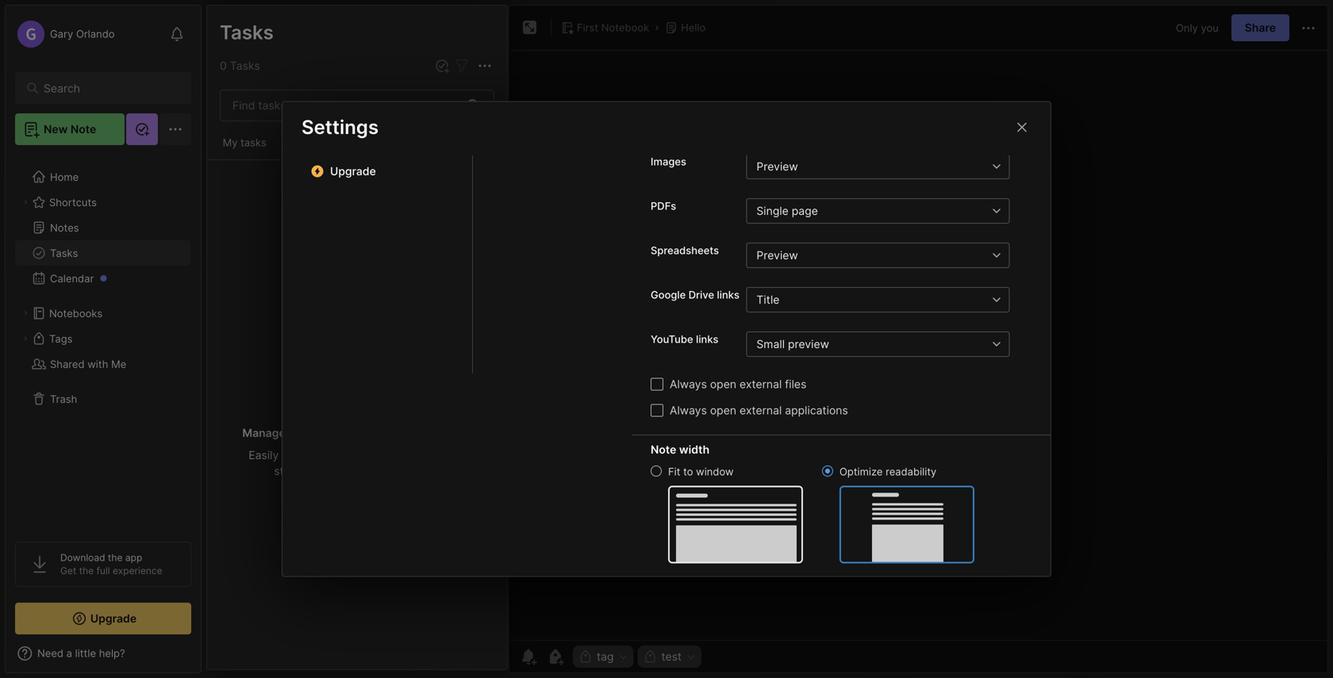 Task type: describe. For each thing, give the bounding box(es) containing it.
more
[[413, 465, 440, 478]]

shared
[[50, 358, 85, 370]]

easily
[[249, 449, 279, 462]]

expand note image
[[521, 18, 540, 37]]

hello button
[[662, 17, 709, 39]]

Always open external applications checkbox
[[651, 404, 663, 417]]

first notebook
[[577, 21, 649, 34]]

calendar button
[[15, 266, 190, 291]]

pdfs
[[651, 200, 676, 212]]

sort
[[282, 449, 303, 462]]

2023 for nov 21, 2023
[[259, 250, 282, 261]]

0 vertical spatial links
[[717, 289, 740, 301]]

small
[[757, 338, 785, 351]]

tag button
[[573, 646, 634, 668]]

files
[[785, 378, 807, 391]]

small preview
[[757, 338, 829, 351]]

due
[[322, 449, 342, 462]]

readability
[[886, 466, 937, 478]]

calendar
[[50, 272, 94, 285]]

download
[[60, 552, 105, 564]]

title
[[757, 293, 780, 307]]

1 vertical spatial links
[[696, 333, 719, 346]]

preview for spreadsheets
[[757, 249, 798, 262]]

notes link
[[15, 215, 190, 240]]

shared with me
[[50, 358, 126, 370]]

notes inside tree
[[50, 222, 79, 234]]

trash
[[50, 393, 77, 405]]

note width
[[651, 443, 710, 457]]

new task image
[[434, 58, 450, 74]]

2
[[219, 58, 226, 72]]

Always open external files checkbox
[[651, 378, 663, 391]]

google drive links
[[651, 289, 740, 301]]

Search text field
[[44, 81, 170, 96]]

notebooks
[[49, 307, 103, 320]]

view
[[363, 465, 388, 478]]

close image
[[1013, 118, 1032, 137]]

place
[[443, 427, 472, 440]]

to
[[683, 466, 693, 478]]

tasks button
[[15, 240, 190, 266]]

using
[[310, 465, 338, 478]]

get
[[60, 565, 76, 577]]

1 vertical spatial hello
[[223, 111, 248, 123]]

option group containing fit to window
[[651, 464, 974, 564]]

first notebook button
[[558, 17, 652, 39]]

tags
[[49, 333, 73, 345]]

only
[[1176, 22, 1198, 34]]

download the app get the full experience
[[60, 552, 162, 577]]

width
[[679, 443, 710, 457]]

notes
[[229, 58, 258, 72]]

always open external files
[[670, 378, 807, 391]]

test inside test button
[[661, 650, 682, 664]]

always open external applications
[[670, 404, 848, 417]]

note,
[[375, 449, 401, 462]]

upgrade for upgrade popup button within the main element
[[90, 612, 137, 626]]

share button
[[1231, 14, 1290, 41]]

1 horizontal spatial note
[[651, 443, 676, 457]]

page
[[792, 204, 818, 218]]

Fit to window radio
[[651, 466, 662, 477]]

external for applications
[[740, 404, 782, 417]]

google
[[651, 289, 686, 301]]

title button
[[746, 287, 984, 313]]

full
[[96, 565, 110, 577]]

date,
[[345, 449, 372, 462]]

Choose default view option for Google Drive links field
[[746, 287, 1032, 313]]

this
[[341, 465, 360, 478]]

with
[[87, 358, 108, 370]]

external for files
[[740, 378, 782, 391]]

and inside easily sort by due date, note, or assigned status using this view and more
[[391, 465, 410, 478]]

first
[[577, 21, 598, 34]]

organize
[[311, 427, 358, 440]]

0 vertical spatial the
[[108, 552, 123, 564]]

my tasks
[[223, 136, 266, 149]]

youtube links
[[651, 333, 719, 346]]

untitled
[[223, 229, 262, 241]]

settings
[[302, 115, 379, 139]]

optimize
[[840, 466, 883, 478]]

nov for nov 28, 2023
[[223, 150, 241, 162]]

manage
[[242, 427, 286, 440]]

trash link
[[15, 386, 190, 412]]

optimize readability
[[840, 466, 937, 478]]

Optimize readability radio
[[822, 466, 833, 477]]

1 horizontal spatial notes
[[219, 20, 274, 43]]

images
[[651, 156, 686, 168]]

nov for nov 21, 2023
[[223, 250, 241, 261]]

Choose default view option for Spreadsheets field
[[746, 243, 1032, 268]]

manage and organize tasks all in one place
[[242, 427, 472, 440]]

preview
[[788, 338, 829, 351]]

you
[[1201, 22, 1219, 34]]

tasks inside button
[[241, 136, 266, 149]]

fit
[[668, 466, 680, 478]]



Task type: locate. For each thing, give the bounding box(es) containing it.
0 vertical spatial tasks
[[241, 136, 266, 149]]

1 vertical spatial upgrade
[[90, 612, 137, 626]]

1 vertical spatial note
[[651, 443, 676, 457]]

one
[[420, 427, 440, 440]]

1 vertical spatial tasks
[[360, 427, 390, 440]]

notebooks link
[[15, 301, 190, 326]]

single page button
[[746, 198, 984, 224]]

home
[[50, 171, 79, 183]]

my tasks button
[[207, 128, 282, 160]]

tag
[[597, 650, 614, 664]]

notes
[[219, 20, 274, 43], [50, 222, 79, 234]]

0 horizontal spatial test
[[266, 127, 285, 140]]

1 horizontal spatial test
[[661, 650, 682, 664]]

tab list
[[473, 0, 632, 373]]

by
[[306, 449, 319, 462]]

note up fit to window radio
[[651, 443, 676, 457]]

preview inside choose default view option for spreadsheets field
[[757, 249, 798, 262]]

external up "always open external applications"
[[740, 378, 782, 391]]

expand notebooks image
[[21, 309, 30, 318]]

and up sort
[[288, 427, 308, 440]]

1 vertical spatial preview button
[[746, 243, 984, 268]]

spreadsheets
[[651, 244, 719, 257]]

2023
[[260, 150, 284, 162], [259, 250, 282, 261]]

open up "always open external applications"
[[710, 378, 736, 391]]

fit to window
[[668, 466, 734, 478]]

new note
[[44, 123, 96, 136]]

2023 for nov 28, 2023
[[260, 150, 284, 162]]

0 vertical spatial preview button
[[746, 154, 984, 179]]

tasks up notes
[[220, 21, 274, 44]]

0 vertical spatial tasks
[[220, 21, 274, 44]]

2 open from the top
[[710, 404, 736, 417]]

note window element
[[509, 5, 1328, 674]]

0 horizontal spatial notes
[[50, 222, 79, 234]]

add a reminder image
[[519, 648, 538, 667]]

Find tasks… text field
[[223, 92, 458, 119]]

1 vertical spatial always
[[670, 404, 707, 417]]

or
[[405, 449, 415, 462]]

youtube
[[651, 333, 693, 346]]

0 vertical spatial preview
[[757, 160, 798, 173]]

row group containing manage and organize tasks all in one place
[[207, 160, 507, 491]]

tree containing home
[[6, 155, 201, 528]]

1 vertical spatial 2023
[[259, 250, 282, 261]]

1 horizontal spatial hello
[[681, 21, 706, 34]]

tree inside main element
[[6, 155, 201, 528]]

small preview button
[[746, 332, 984, 357]]

test right the tag
[[661, 650, 682, 664]]

is
[[246, 127, 254, 140]]

nov 28, 2023
[[223, 150, 284, 162]]

1 preview from the top
[[757, 160, 798, 173]]

my
[[223, 136, 238, 149]]

option group
[[651, 464, 974, 564]]

tasks inside button
[[50, 247, 78, 259]]

note
[[70, 123, 96, 136], [651, 443, 676, 457]]

1 open from the top
[[710, 378, 736, 391]]

1 vertical spatial notes
[[50, 222, 79, 234]]

tree
[[6, 155, 201, 528]]

1 vertical spatial external
[[740, 404, 782, 417]]

preview
[[757, 160, 798, 173], [757, 249, 798, 262]]

upgrade inside main element
[[90, 612, 137, 626]]

0 vertical spatial test
[[266, 127, 285, 140]]

always for always open external applications
[[670, 404, 707, 417]]

notebook
[[601, 21, 649, 34]]

2 external from the top
[[740, 404, 782, 417]]

1 horizontal spatial upgrade button
[[302, 159, 453, 184]]

0 horizontal spatial note
[[70, 123, 96, 136]]

me
[[111, 358, 126, 370]]

external down always open external files
[[740, 404, 782, 417]]

0 vertical spatial notes
[[219, 20, 274, 43]]

assigned
[[418, 449, 466, 462]]

1 vertical spatial nov
[[223, 250, 241, 261]]

links
[[717, 289, 740, 301], [696, 333, 719, 346]]

easily sort by due date, note, or assigned status using this view and more
[[249, 449, 466, 478]]

tasks
[[220, 21, 274, 44], [230, 59, 260, 73], [50, 247, 78, 259]]

preview button for images
[[746, 154, 984, 179]]

preview down single
[[757, 249, 798, 262]]

preview inside field
[[757, 160, 798, 173]]

0 horizontal spatial and
[[288, 427, 308, 440]]

always right always open external files option
[[670, 378, 707, 391]]

notes up notes
[[219, 20, 274, 43]]

always
[[670, 378, 707, 391], [670, 404, 707, 417]]

in
[[407, 427, 417, 440]]

upgrade button down settings
[[302, 159, 453, 184]]

0 vertical spatial hello
[[681, 21, 706, 34]]

nov left the 21,
[[223, 250, 241, 261]]

1 vertical spatial preview
[[757, 249, 798, 262]]

0 vertical spatial upgrade
[[330, 165, 376, 178]]

21,
[[244, 250, 256, 261]]

0 vertical spatial always
[[670, 378, 707, 391]]

Choose default view option for YouTube links field
[[746, 332, 1032, 357]]

links right drive
[[717, 289, 740, 301]]

expand tags image
[[21, 334, 30, 344]]

1 horizontal spatial tasks
[[360, 427, 390, 440]]

notes down "shortcuts"
[[50, 222, 79, 234]]

always right the always open external applications option
[[670, 404, 707, 417]]

the down the download
[[79, 565, 94, 577]]

0 vertical spatial nov
[[223, 150, 241, 162]]

window
[[696, 466, 734, 478]]

preview button down single page button
[[746, 243, 984, 268]]

preview button up single page button
[[746, 154, 984, 179]]

test right a
[[266, 127, 285, 140]]

tasks right the 0
[[230, 59, 260, 73]]

preview button for spreadsheets
[[746, 243, 984, 268]]

0 horizontal spatial upgrade
[[90, 612, 137, 626]]

0 vertical spatial external
[[740, 378, 782, 391]]

1 vertical spatial and
[[391, 465, 410, 478]]

note inside main element
[[70, 123, 96, 136]]

test button
[[638, 646, 702, 668]]

2 preview from the top
[[757, 249, 798, 262]]

share
[[1245, 21, 1276, 35]]

preview button
[[746, 154, 984, 179], [746, 243, 984, 268]]

1 horizontal spatial upgrade
[[330, 165, 376, 178]]

links right youtube
[[696, 333, 719, 346]]

row group
[[207, 160, 507, 491]]

Note Editor text field
[[509, 50, 1328, 640]]

status
[[274, 465, 306, 478]]

tags button
[[15, 326, 190, 352]]

none search field inside main element
[[44, 79, 170, 98]]

only you
[[1176, 22, 1219, 34]]

all
[[392, 427, 405, 440]]

Choose default view option for Images field
[[746, 154, 1032, 179]]

1 horizontal spatial the
[[108, 552, 123, 564]]

and
[[288, 427, 308, 440], [391, 465, 410, 478]]

open for always open external applications
[[710, 404, 736, 417]]

test
[[266, 127, 285, 140], [661, 650, 682, 664]]

applications
[[785, 404, 848, 417]]

new
[[44, 123, 68, 136]]

0 horizontal spatial hello
[[223, 111, 248, 123]]

and down or
[[391, 465, 410, 478]]

nov down my at the top of page
[[223, 150, 241, 162]]

this
[[223, 127, 244, 140]]

0 vertical spatial open
[[710, 378, 736, 391]]

upgrade button
[[302, 159, 453, 184], [15, 603, 191, 635]]

hello up this
[[223, 111, 248, 123]]

hello right notebook
[[681, 21, 706, 34]]

experience
[[113, 565, 162, 577]]

a
[[257, 127, 263, 140]]

nov 21, 2023
[[223, 250, 282, 261]]

2 nov from the top
[[223, 250, 241, 261]]

1 vertical spatial tasks
[[230, 59, 260, 73]]

open down always open external files
[[710, 404, 736, 417]]

1 external from the top
[[740, 378, 782, 391]]

1 vertical spatial the
[[79, 565, 94, 577]]

shortcuts
[[49, 196, 97, 209]]

single
[[757, 204, 789, 218]]

shortcuts button
[[15, 190, 190, 215]]

this is a test
[[223, 127, 285, 140]]

upgrade button down full
[[15, 603, 191, 635]]

2 always from the top
[[670, 404, 707, 417]]

28,
[[244, 150, 258, 162]]

hello inside button
[[681, 21, 706, 34]]

1 vertical spatial upgrade button
[[15, 603, 191, 635]]

1 horizontal spatial and
[[391, 465, 410, 478]]

0 horizontal spatial the
[[79, 565, 94, 577]]

upgrade
[[330, 165, 376, 178], [90, 612, 137, 626]]

always for always open external files
[[670, 378, 707, 391]]

preview for images
[[757, 160, 798, 173]]

2 vertical spatial tasks
[[50, 247, 78, 259]]

the up full
[[108, 552, 123, 564]]

app
[[125, 552, 142, 564]]

1 vertical spatial test
[[661, 650, 682, 664]]

shared with me link
[[15, 352, 190, 377]]

2 preview button from the top
[[746, 243, 984, 268]]

add tag image
[[546, 648, 565, 667]]

main element
[[0, 0, 206, 678]]

0 horizontal spatial tasks
[[241, 136, 266, 149]]

1 nov from the top
[[223, 150, 241, 162]]

drive
[[689, 289, 714, 301]]

upgrade for the right upgrade popup button
[[330, 165, 376, 178]]

tooltip
[[397, 19, 573, 50]]

tasks up calendar
[[50, 247, 78, 259]]

2023 right 28, on the top
[[260, 150, 284, 162]]

0 vertical spatial note
[[70, 123, 96, 136]]

2023 right the 21,
[[259, 250, 282, 261]]

upgrade button inside main element
[[15, 603, 191, 635]]

Choose default view option for PDFs field
[[746, 198, 1032, 224]]

2 notes
[[219, 58, 258, 72]]

0 vertical spatial upgrade button
[[302, 159, 453, 184]]

1 vertical spatial open
[[710, 404, 736, 417]]

open for always open external files
[[710, 378, 736, 391]]

open
[[710, 378, 736, 391], [710, 404, 736, 417]]

1 always from the top
[[670, 378, 707, 391]]

1 preview button from the top
[[746, 154, 984, 179]]

upgrade down settings
[[330, 165, 376, 178]]

0
[[220, 59, 227, 73]]

0 horizontal spatial upgrade button
[[15, 603, 191, 635]]

single page
[[757, 204, 818, 218]]

0 tasks
[[220, 59, 260, 73]]

note right new
[[70, 123, 96, 136]]

the
[[108, 552, 123, 564], [79, 565, 94, 577]]

hello
[[681, 21, 706, 34], [223, 111, 248, 123]]

None search field
[[44, 79, 170, 98]]

0 vertical spatial 2023
[[260, 150, 284, 162]]

upgrade down full
[[90, 612, 137, 626]]

preview up single
[[757, 160, 798, 173]]

home link
[[15, 164, 191, 190]]

0 vertical spatial and
[[288, 427, 308, 440]]



Task type: vqa. For each thing, say whether or not it's contained in the screenshot.
option group containing Fit to window
yes



